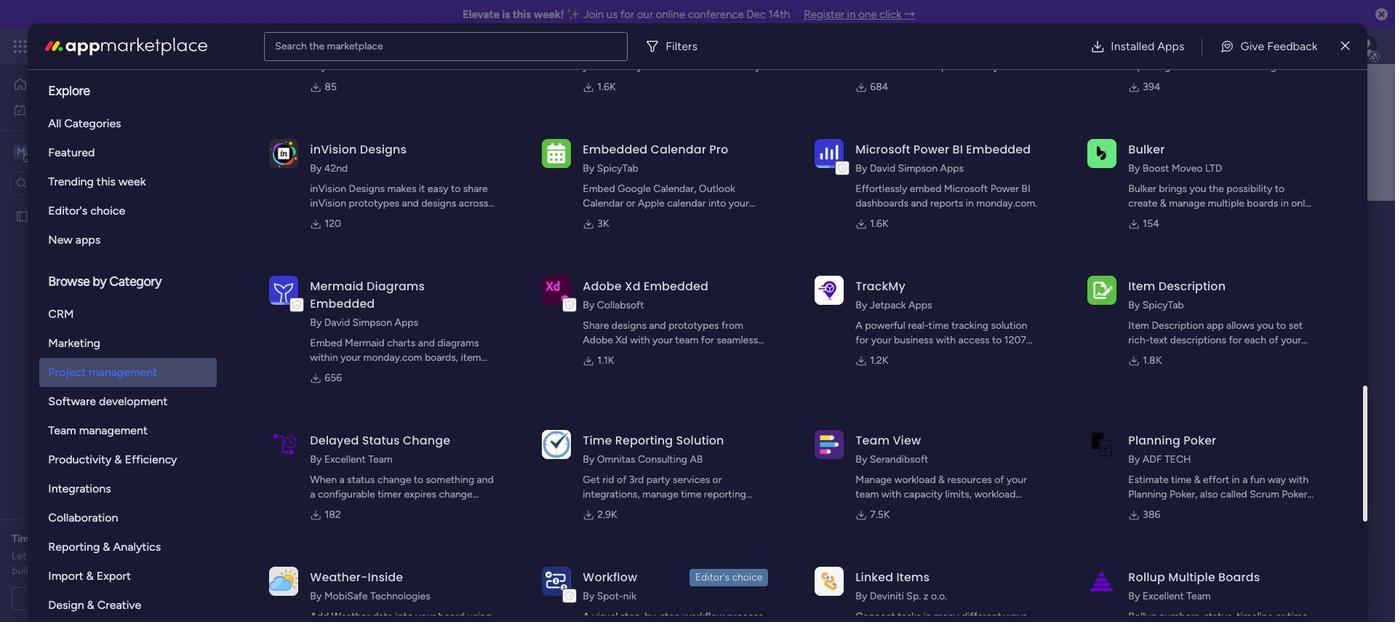 Task type: vqa. For each thing, say whether or not it's contained in the screenshot.


Task type: describe. For each thing, give the bounding box(es) containing it.
of inside the 'get rid of 3rd party services or integrations, manage time reporting within your monday.com account'
[[617, 474, 627, 486]]

david inside mermaid diagrams embedded by david simpson apps
[[324, 317, 350, 329]]

in up convenient
[[701, 46, 709, 58]]

0 horizontal spatial boards
[[314, 293, 350, 307]]

you inside bulker brings you the possibility to create & manage multiple boards in only a few clicks!
[[1190, 183, 1207, 195]]

app logo image for item description
[[1088, 276, 1117, 305]]

main workspace inside workspace selection element
[[33, 144, 119, 158]]

& inside 'embed mermaid charts and diagrams within your monday.com boards, item views, dashboards & workdocs.'
[[396, 366, 403, 378]]

description for item description app allows you to set rich-text descriptions for each of your project items
[[1152, 319, 1205, 332]]

or inside 'clockhound: time-tracking and reporting. enter hours and billing codes from item view or mobile.'
[[1200, 75, 1209, 87]]

from inside 'clockhound: time-tracking and reporting. enter hours and billing codes from item view or mobile.'
[[1129, 75, 1151, 87]]

apps inside microsoft power bi embedded by david simpson apps
[[940, 162, 964, 175]]

embed for mermaid diagrams embedded
[[310, 337, 342, 349]]

1 horizontal spatial editor's choice
[[695, 571, 763, 584]]

your inside the share designs and prototypes from adobe xd with your team for seamless collaboration!
[[653, 334, 673, 346]]

prototypes inside the invision designs makes it easy to share invision prototypes and designs across your organization.
[[349, 197, 400, 210]]

hours
[[1203, 60, 1228, 73]]

app logo image for weather-inside
[[269, 567, 299, 596]]

o.o.
[[931, 590, 947, 602]]

serandibsoft
[[870, 453, 929, 466]]

rid
[[603, 474, 615, 486]]

time inside a powerful real-time tracking solution for your business with access to 1207 couriers globally
[[929, 319, 949, 332]]

to down 'configurable'
[[341, 503, 351, 515]]

get rid of 3rd party services or integrations, manage time reporting within your monday.com account
[[583, 474, 746, 515]]

new apps
[[48, 233, 101, 247]]

test list box
[[0, 201, 186, 425]]

world.
[[396, 75, 424, 87]]

so
[[34, 565, 45, 577]]

a powerful real-time tracking solution for your business with access to 1207 couriers globally
[[856, 319, 1028, 361]]

1.8k
[[1143, 354, 1162, 367]]

2 horizontal spatial this
[[513, 8, 531, 21]]

of inside the time for an expert review let our experts review what you've built so far. free of charge
[[87, 565, 97, 577]]

your inside the 'get rid of 3rd party services or integrations, manage time reporting within your monday.com account'
[[614, 503, 634, 515]]

you've
[[141, 550, 170, 562]]

limits,
[[946, 488, 972, 501]]

sp.
[[907, 590, 921, 602]]

consulting
[[638, 453, 688, 466]]

within inside the 'get rid of 3rd party services or integrations, manage time reporting within your monday.com account'
[[583, 503, 611, 515]]

easy
[[428, 183, 449, 195]]

workday maestro calculates working days between dates for countries and locales around the world.
[[310, 46, 482, 87]]

and inside workday maestro calculates working days between dates for countries and locales around the world.
[[465, 60, 482, 73]]

filters
[[666, 39, 698, 53]]

14th
[[769, 8, 790, 21]]

time for an
[[12, 533, 35, 545]]

poker inside estimate time & effort in a fun way with planning poker, also called scrum poker by agile teams.
[[1282, 488, 1308, 501]]

register in one click → link
[[804, 8, 915, 21]]

browse by category
[[48, 274, 162, 290]]

1 horizontal spatial status
[[347, 474, 375, 486]]

of inside manage workload & resources of your team with capacity limits, workload graphs & people cards.
[[995, 474, 1005, 486]]

apps inside mermaid diagrams embedded by david simpson apps
[[395, 317, 418, 329]]

planning inside planning poker by adf tech
[[1129, 432, 1181, 449]]

120
[[325, 218, 341, 230]]

dashboards inside effortlessly embed microsoft power bi dashboards and reports in monday.com.
[[856, 197, 909, 210]]

conference
[[688, 8, 744, 21]]

1 vertical spatial workspace
[[425, 206, 550, 239]]

1 vertical spatial review
[[83, 550, 113, 562]]

by inside microsoft power bi embedded by david simpson apps
[[856, 162, 868, 175]]

your left 'data,'
[[982, 46, 1003, 58]]

0 horizontal spatial you
[[383, 328, 400, 341]]

apps marketplace image
[[45, 37, 208, 55]]

members
[[368, 293, 416, 307]]

mermaid inside mermaid diagrams embedded by david simpson apps
[[310, 278, 364, 295]]

boards inside rollup multiple boards by excellent team
[[1219, 569, 1261, 586]]

for inside the share designs and prototypes from adobe xd with your team for seamless collaboration!
[[701, 334, 714, 346]]

team inside "delayed status change by excellent team"
[[368, 453, 393, 466]]

bulker brings you the possibility to create & manage multiple boards in only a few clicks!
[[1129, 183, 1311, 224]]

collaboration!
[[583, 349, 646, 361]]

power inside effortlessly embed microsoft power bi dashboards and reports in monday.com.
[[991, 183, 1019, 195]]

adobe xd embedded by collabsoft
[[583, 278, 709, 311]]

and inside 'embed mermaid charts and diagrams within your monday.com boards, item views, dashboards & workdocs.'
[[418, 337, 435, 349]]

estimate
[[1129, 474, 1169, 486]]

charge
[[99, 565, 130, 577]]

by inside team view by serandibsoft
[[856, 453, 868, 466]]

visited
[[402, 328, 432, 341]]

& up capacity
[[939, 474, 945, 486]]

export
[[97, 569, 131, 583]]

description for item description by spicytab
[[1159, 278, 1226, 295]]

and down recent boards
[[308, 328, 325, 341]]

& inside estimate time & effort in a fun way with planning poker, also called scrum poker by agile teams.
[[1194, 474, 1201, 486]]

time inside the 'get rid of 3rd party services or integrations, manage time reporting within your monday.com account'
[[681, 488, 702, 501]]

in right the tasks
[[671, 60, 679, 73]]

brings
[[1159, 183, 1187, 195]]

rich-
[[1129, 334, 1150, 346]]

multiple
[[1169, 569, 1216, 586]]

a up 'configurable'
[[339, 474, 345, 486]]

embed mermaid charts and diagrams within your monday.com boards, item views, dashboards & workdocs.
[[310, 337, 481, 378]]

delayed status change by excellent team
[[310, 432, 451, 466]]

0 horizontal spatial by
[[93, 274, 106, 290]]

invision for invision designs by 42nd
[[310, 141, 357, 158]]

for inside workday maestro calculates working days between dates for countries and locales around the world.
[[404, 60, 417, 73]]

1 horizontal spatial change
[[439, 488, 473, 501]]

way
[[1268, 474, 1287, 486]]

spicytab inside item description by spicytab
[[1143, 299, 1184, 311]]

bulker for bulker by boost moveo ltd
[[1129, 141, 1165, 158]]

workflow
[[583, 569, 638, 586]]

get
[[583, 474, 600, 486]]

status inside this app helps track time in status for your monday tasks in a convenient way.
[[711, 46, 741, 58]]

graphs
[[856, 503, 887, 515]]

around
[[344, 75, 376, 87]]

0 horizontal spatial 1.6k
[[598, 81, 616, 93]]

creative
[[97, 598, 141, 612]]

work for monday
[[118, 38, 144, 55]]

schedule a meeting
[[48, 592, 138, 605]]

adf
[[1143, 453, 1162, 466]]

filters button
[[640, 32, 709, 61]]

notifications image
[[1140, 39, 1155, 54]]

for inside the time for an expert review let our experts review what you've built so far. free of charge
[[37, 533, 51, 545]]

team inside team view by serandibsoft
[[856, 432, 890, 449]]

linked items by deviniti sp. z o.o.
[[856, 569, 947, 602]]

your inside manage workload & resources of your team with capacity limits, workload graphs & people cards.
[[1007, 474, 1027, 486]]

software
[[48, 394, 96, 408]]

0 horizontal spatial choice
[[90, 204, 125, 218]]

app logo image for team view
[[815, 430, 844, 459]]

and inside embed google calendar, outlook calendar or apple calendar into your items, boards and widgets
[[647, 212, 664, 224]]

& right graphs
[[890, 503, 896, 515]]

reporting & analytics
[[48, 540, 161, 554]]

designs inside the invision designs makes it easy to share invision prototypes and designs across your organization.
[[421, 197, 456, 210]]

item inside 'embed mermaid charts and diagrams within your monday.com boards, item views, dashboards & workdocs.'
[[461, 351, 481, 364]]

this
[[583, 46, 602, 58]]

dashboards inside 'embed mermaid charts and diagrams within your monday.com boards, item views, dashboards & workdocs.'
[[341, 366, 394, 378]]

your inside the invision designs makes it easy to share invision prototypes and designs across your organization.
[[310, 212, 331, 224]]

david inside microsoft power bi embedded by david simpson apps
[[870, 162, 896, 175]]

and up mobile.
[[1231, 60, 1248, 73]]

a down when
[[310, 488, 315, 501]]

something.
[[353, 503, 404, 515]]

& left efficiency
[[114, 453, 122, 466]]

& right design
[[87, 598, 94, 612]]

items
[[1164, 349, 1189, 361]]

by inside item description by spicytab
[[1129, 299, 1140, 311]]

items
[[897, 569, 930, 586]]

work for my
[[48, 103, 71, 115]]

0 vertical spatial workspace
[[62, 144, 119, 158]]

microsoft power bi embedded by david simpson apps
[[856, 141, 1031, 175]]

is
[[502, 8, 510, 21]]

the inside bulker brings you the possibility to create & manage multiple boards in only a few clicks!
[[1209, 183, 1224, 195]]

calendar,
[[654, 183, 697, 195]]

embedded inside mermaid diagrams embedded by david simpson apps
[[310, 295, 375, 312]]

by inside weather-inside by mobisafe technologies
[[310, 590, 322, 602]]

only
[[1292, 197, 1311, 210]]

estimate time & effort in a fun way with planning poker, also called scrum poker by agile teams.
[[1129, 474, 1309, 515]]

share
[[583, 319, 609, 332]]

convenient
[[689, 60, 740, 73]]

1207
[[1005, 334, 1027, 346]]

and inside effortlessly embed microsoft power bi dashboards and reports in monday.com.
[[911, 197, 928, 210]]

poker inside planning poker by adf tech
[[1184, 432, 1217, 449]]

embed
[[910, 183, 942, 195]]

1 vertical spatial reporting
[[48, 540, 100, 554]]

to inside bulker brings you the possibility to create & manage multiple boards in only a few clicks!
[[1275, 183, 1285, 195]]

1.1k
[[598, 354, 614, 367]]

0 vertical spatial our
[[637, 8, 653, 21]]

allows inside item description app allows you to set rich-text descriptions for each of your project items
[[1227, 319, 1255, 332]]

to up expires
[[414, 474, 424, 486]]

invite members image
[[1204, 39, 1219, 54]]

click
[[880, 8, 902, 21]]

with right templates
[[972, 60, 991, 73]]

test inside test link
[[299, 362, 318, 374]]

2 vertical spatial workspace
[[504, 328, 554, 341]]

team down software
[[48, 423, 76, 437]]

mermaid inside 'embed mermaid charts and diagrams within your monday.com boards, item views, dashboards & workdocs.'
[[345, 337, 385, 349]]

or inside the 'get rid of 3rd party services or integrations, manage time reporting within your monday.com account'
[[713, 474, 722, 486]]

in inside bulker brings you the possibility to create & manage multiple boards in only a few clicks!
[[1281, 197, 1289, 210]]

rollup
[[1129, 569, 1166, 586]]

bulker for bulker brings you the possibility to create & manage multiple boards in only a few clicks!
[[1129, 183, 1157, 195]]

you inside item description app allows you to set rich-text descriptions for each of your project items
[[1257, 319, 1274, 332]]

schedule a meeting button
[[12, 587, 174, 610]]

0 horizontal spatial monday
[[65, 38, 115, 55]]

clockhound: time-tracking and reporting. enter hours and billing codes from item view or mobile.
[[1129, 46, 1307, 87]]

invision designs by 42nd
[[310, 141, 407, 175]]

change
[[403, 432, 451, 449]]

for right the 'us'
[[621, 8, 635, 21]]

possibility
[[1227, 183, 1273, 195]]

moveo
[[1172, 162, 1203, 175]]

1 vertical spatial main
[[363, 206, 419, 239]]

set
[[1289, 319, 1303, 332]]

makes
[[387, 183, 417, 195]]

with up templates
[[960, 46, 980, 58]]

project
[[48, 365, 86, 379]]

dates
[[376, 60, 402, 73]]

helps
[[624, 46, 648, 58]]

2 vertical spatial this
[[485, 328, 502, 341]]

bi inside microsoft power bi embedded by david simpson apps
[[953, 141, 963, 158]]

item description app allows you to set rich-text descriptions for each of your project items
[[1129, 319, 1303, 361]]

app logo image for time reporting solution
[[542, 430, 571, 459]]

generates
[[856, 46, 903, 58]]

app logo image for embedded calendar pro
[[542, 139, 571, 168]]

mobile.
[[1211, 75, 1244, 87]]

1 vertical spatial workload
[[975, 488, 1016, 501]]

effort
[[1204, 474, 1230, 486]]

designs for invision designs by 42nd
[[360, 141, 407, 158]]

boost
[[1143, 162, 1170, 175]]

3 invision from the top
[[310, 197, 346, 210]]

planning poker by adf tech
[[1129, 432, 1217, 466]]

explore
[[48, 83, 90, 99]]

monday.com inside the 'get rid of 3rd party services or integrations, manage time reporting within your monday.com account'
[[636, 503, 695, 515]]

help image
[[1304, 39, 1318, 54]]

a inside bulker brings you the possibility to create & manage multiple boards in only a few clicks!
[[1129, 212, 1134, 224]]

design
[[856, 75, 886, 87]]

656
[[325, 372, 342, 384]]

with inside manage workload & resources of your team with capacity limits, workload graphs & people cards.
[[882, 488, 902, 501]]

for inside a powerful real-time tracking solution for your business with access to 1207 couriers globally
[[856, 334, 869, 346]]

expert
[[67, 533, 98, 545]]

technologies
[[370, 590, 431, 602]]

invision for invision designs makes it easy to share invision prototypes and designs across your organization.
[[310, 183, 346, 195]]

app logo image for bulker
[[1088, 139, 1117, 168]]

data,
[[1005, 46, 1028, 58]]

trending this week
[[48, 175, 146, 188]]

status inside "delayed status change by excellent team"
[[362, 432, 400, 449]]

0 vertical spatial change
[[378, 474, 411, 486]]

search
[[275, 40, 307, 52]]

42nd
[[324, 162, 348, 175]]

home button
[[9, 73, 156, 96]]

brad klo image
[[1355, 35, 1378, 58]]

in left the one
[[847, 8, 856, 21]]

omnitas
[[597, 453, 636, 466]]

and up "billing"
[[1253, 46, 1270, 58]]

recent
[[274, 293, 311, 307]]

custom
[[887, 60, 921, 73]]

1 vertical spatial 1.6k
[[870, 218, 889, 230]]

clockhound:
[[1129, 46, 1186, 58]]

0 horizontal spatial boards
[[274, 328, 306, 341]]

diagrams
[[367, 278, 425, 295]]

by inside embedded calendar pro by spicytab
[[583, 162, 595, 175]]

by left "spot-"
[[583, 590, 595, 602]]

by inside trackmy by jetpack apps
[[856, 299, 868, 311]]



Task type: locate. For each thing, give the bounding box(es) containing it.
microsoft inside microsoft power bi embedded by david simpson apps
[[856, 141, 911, 158]]

schedule
[[48, 592, 90, 605]]

bulker
[[1129, 141, 1165, 158], [1129, 183, 1157, 195]]

free
[[1017, 60, 1035, 73]]

by up share
[[583, 299, 595, 311]]

& up clicks!
[[1160, 197, 1167, 210]]

boards,
[[425, 351, 458, 364]]

1 vertical spatial manage
[[642, 488, 679, 501]]

bulker up boost at the top of the page
[[1129, 141, 1165, 158]]

2 vertical spatial the
[[1209, 183, 1224, 195]]

and inside the share designs and prototypes from adobe xd with your team for seamless collaboration!
[[649, 319, 666, 332]]

invision up 42nd
[[310, 141, 357, 158]]

by inside rollup multiple boards by excellent team
[[1129, 590, 1140, 602]]

public board image
[[15, 209, 29, 223]]

change down something
[[439, 488, 473, 501]]

bi up effortlessly embed microsoft power bi dashboards and reports in monday.com.
[[953, 141, 963, 158]]

2 horizontal spatial time
[[1172, 474, 1192, 486]]

adobe inside adobe xd embedded by collabsoft
[[583, 278, 622, 295]]

with inside a powerful real-time tracking solution for your business with access to 1207 couriers globally
[[936, 334, 956, 346]]

designs inside "invision designs by 42nd"
[[360, 141, 407, 158]]

workspace image
[[14, 144, 28, 160]]

of right rid
[[617, 474, 627, 486]]

1 vertical spatial poker
[[1282, 488, 1308, 501]]

within up the 'views,' on the bottom
[[310, 351, 338, 364]]

time inside estimate time & effort in a fun way with planning poker, also called scrum poker by agile teams.
[[1172, 474, 1192, 486]]

2 vertical spatial management
[[79, 423, 148, 437]]

status up 'configurable'
[[347, 474, 375, 486]]

resources
[[948, 474, 992, 486]]

boards inside embed google calendar, outlook calendar or apple calendar into your items, boards and widgets
[[613, 212, 645, 224]]

and inside generates documents with your data, allows custom templates with your free design and images.
[[889, 75, 906, 87]]

review up 'import & export'
[[83, 550, 113, 562]]

1 vertical spatial change
[[439, 488, 473, 501]]

documents
[[906, 46, 957, 58]]

0 vertical spatial editor's
[[48, 204, 87, 218]]

0 vertical spatial spicytab
[[597, 162, 639, 175]]

generates documents with your data, allows custom templates with your free design and images.
[[856, 46, 1035, 87]]

0 vertical spatial this
[[513, 8, 531, 21]]

by inside "invision designs by 42nd"
[[310, 162, 322, 175]]

app right 'this'
[[604, 46, 621, 58]]

1 vertical spatial adobe
[[583, 334, 613, 346]]

editor's choice down account
[[695, 571, 763, 584]]

app logo image for invision designs
[[269, 139, 299, 168]]

with inside estimate time & effort in a fun way with planning poker, also called scrum poker by agile teams.
[[1289, 474, 1309, 486]]

by up manage
[[856, 453, 868, 466]]

for inside item description app allows you to set rich-text descriptions for each of your project items
[[1229, 334, 1242, 346]]

0 horizontal spatial app
[[604, 46, 621, 58]]

0 vertical spatial dashboards
[[856, 197, 909, 210]]

spicytab inside embedded calendar pro by spicytab
[[597, 162, 639, 175]]

embed up the 'views,' on the bottom
[[310, 337, 342, 349]]

test left 656
[[299, 362, 318, 374]]

david
[[870, 162, 896, 175], [324, 317, 350, 329]]

tracking inside 'clockhound: time-tracking and reporting. enter hours and billing codes from item view or mobile.'
[[1213, 46, 1250, 58]]

1 vertical spatial david
[[324, 317, 350, 329]]

1 horizontal spatial embed
[[583, 183, 615, 195]]

item inside item description app allows you to set rich-text descriptions for each of your project items
[[1129, 319, 1150, 332]]

by inside "delayed status change by excellent team"
[[310, 453, 322, 466]]

prototypes up organization.
[[349, 197, 400, 210]]

0 vertical spatial app
[[604, 46, 621, 58]]

0 vertical spatial by
[[93, 274, 106, 290]]

designs inside the share designs and prototypes from adobe xd with your team for seamless collaboration!
[[612, 319, 647, 332]]

delayed
[[310, 432, 359, 449]]

bi up monday.com.
[[1022, 183, 1031, 195]]

& right free
[[86, 569, 94, 583]]

team up the timer
[[368, 453, 393, 466]]

1 vertical spatial embed
[[310, 337, 342, 349]]

party
[[647, 474, 671, 486]]

by down recent boards
[[310, 317, 322, 329]]

0 horizontal spatial spicytab
[[597, 162, 639, 175]]

by inside adobe xd embedded by collabsoft
[[583, 299, 595, 311]]

us
[[607, 8, 618, 21]]

app logo image for trackmy
[[815, 276, 844, 305]]

& left workdocs.
[[396, 366, 403, 378]]

2 adobe from the top
[[583, 334, 613, 346]]

reports
[[931, 197, 964, 210]]

for left the each
[[1229, 334, 1242, 346]]

apps image
[[1236, 39, 1251, 54]]

integrations
[[48, 482, 111, 496]]

monday.com down party
[[636, 503, 695, 515]]

test right public board icon
[[34, 210, 53, 222]]

deviniti
[[870, 590, 904, 602]]

1 vertical spatial designs
[[612, 319, 647, 332]]

time up poker,
[[1172, 474, 1192, 486]]

1 vertical spatial this
[[97, 175, 116, 188]]

0 vertical spatial manage
[[1169, 197, 1206, 210]]

1 horizontal spatial excellent
[[1143, 590, 1184, 602]]

0 vertical spatial workload
[[895, 474, 936, 486]]

1 vertical spatial invision
[[310, 183, 346, 195]]

1 vertical spatial designs
[[349, 183, 385, 195]]

dapulse x slim image
[[1341, 37, 1350, 55]]

item for item description app allows you to set rich-text descriptions for each of your project items
[[1129, 319, 1150, 332]]

designs inside the invision designs makes it easy to share invision prototypes and designs across your organization.
[[349, 183, 385, 195]]

1 horizontal spatial poker
[[1282, 488, 1308, 501]]

1 horizontal spatial within
[[583, 503, 611, 515]]

manage
[[1169, 197, 1206, 210], [642, 488, 679, 501]]

account
[[698, 503, 735, 515]]

efficiency
[[125, 453, 177, 466]]

maestro
[[353, 46, 390, 58]]

register
[[804, 8, 845, 21]]

featured
[[48, 146, 95, 159]]

excellent for rollup
[[1143, 590, 1184, 602]]

effortlessly embed microsoft power bi dashboards and reports in monday.com.
[[856, 183, 1038, 210]]

in inside estimate time & effort in a fun way with planning poker, also called scrum poker by agile teams.
[[1232, 474, 1240, 486]]

0 vertical spatial team
[[675, 334, 699, 346]]

apps
[[1158, 39, 1185, 53], [940, 162, 964, 175], [909, 299, 933, 311], [395, 317, 418, 329]]

time down services
[[681, 488, 702, 501]]

plans
[[274, 40, 298, 52]]

embed inside embed google calendar, outlook calendar or apple calendar into your items, boards and widgets
[[583, 183, 615, 195]]

0 vertical spatial management
[[147, 38, 226, 55]]

0 vertical spatial editor's choice
[[48, 204, 125, 218]]

0 vertical spatial time
[[929, 319, 949, 332]]

1 vertical spatial item
[[1129, 319, 1150, 332]]

invision designs makes it easy to share invision prototypes and designs across your organization.
[[310, 183, 488, 224]]

tasks
[[645, 60, 669, 73]]

the inside workday maestro calculates working days between dates for countries and locales around the world.
[[379, 75, 394, 87]]

your inside this app helps track time in status for your monday tasks in a convenient way.
[[583, 60, 603, 73]]

to inside item description app allows you to set rich-text descriptions for each of your project items
[[1277, 319, 1287, 332]]

1 horizontal spatial boards
[[613, 212, 645, 224]]

to right the easy
[[451, 183, 461, 195]]

this left week
[[97, 175, 116, 188]]

1 vertical spatial main workspace
[[363, 206, 550, 239]]

apps inside trackmy by jetpack apps
[[909, 299, 933, 311]]

app logo image for planning poker
[[1088, 430, 1117, 459]]

manage for boost
[[1169, 197, 1206, 210]]

2 bulker from the top
[[1129, 183, 1157, 195]]

work up all
[[48, 103, 71, 115]]

0 horizontal spatial calendar
[[583, 197, 624, 210]]

simpson up embed
[[898, 162, 938, 175]]

bulker inside bulker by boost moveo ltd
[[1129, 141, 1165, 158]]

item for item description by spicytab
[[1129, 278, 1156, 295]]

1 planning from the top
[[1129, 432, 1181, 449]]

and down embed
[[911, 197, 928, 210]]

simpson inside microsoft power bi embedded by david simpson apps
[[898, 162, 938, 175]]

1 horizontal spatial simpson
[[898, 162, 938, 175]]

elevate is this week! ✨ join us for our online conference dec 14th
[[463, 8, 790, 21]]

a inside this app helps track time in status for your monday tasks in a convenient way.
[[682, 60, 687, 73]]

free
[[64, 565, 84, 577]]

Main workspace field
[[359, 206, 1337, 239]]

to inside a powerful real-time tracking solution for your business with access to 1207 couriers globally
[[992, 334, 1002, 346]]

between
[[334, 60, 374, 73]]

apps up the charts
[[395, 317, 418, 329]]

0 horizontal spatial change
[[378, 474, 411, 486]]

app logo image for rollup multiple boards
[[1088, 567, 1117, 596]]

0 vertical spatial choice
[[90, 204, 125, 218]]

management for project management
[[89, 365, 157, 379]]

configurable
[[318, 488, 375, 501]]

by inside time reporting solution by omnitas consulting ab
[[583, 453, 595, 466]]

1 horizontal spatial time
[[583, 432, 612, 449]]

item inside 'clockhound: time-tracking and reporting. enter hours and billing codes from item view or mobile.'
[[1153, 75, 1173, 87]]

for inside this app helps track time in status for your monday tasks in a convenient way.
[[743, 46, 756, 58]]

mermaid left the charts
[[345, 337, 385, 349]]

you down moveo
[[1190, 183, 1207, 195]]

1 horizontal spatial workload
[[975, 488, 1016, 501]]

1 horizontal spatial power
[[991, 183, 1019, 195]]

our inside the time for an expert review let our experts review what you've built so far. free of charge
[[29, 550, 44, 562]]

1 vertical spatial dashboards
[[328, 328, 380, 341]]

adobe
[[583, 278, 622, 295], [583, 334, 613, 346]]

app inside item description app allows you to set rich-text descriptions for each of your project items
[[1207, 319, 1224, 332]]

manage for solution
[[642, 488, 679, 501]]

1 vertical spatial mermaid
[[345, 337, 385, 349]]

Search in workspace field
[[31, 175, 122, 191]]

calendar up calendar,
[[651, 141, 706, 158]]

description inside item description by spicytab
[[1159, 278, 1226, 295]]

allows up design
[[856, 60, 884, 73]]

a inside button
[[93, 592, 98, 605]]

invision down 42nd
[[310, 183, 346, 195]]

0 vertical spatial item
[[1129, 278, 1156, 295]]

app up descriptions
[[1207, 319, 1224, 332]]

monday.com inside 'embed mermaid charts and diagrams within your monday.com boards, item views, dashboards & workdocs.'
[[363, 351, 422, 364]]

the down dates
[[379, 75, 394, 87]]

microsoft
[[856, 141, 911, 158], [944, 183, 988, 195]]

manage inside the 'get rid of 3rd party services or integrations, manage time reporting within your monday.com account'
[[642, 488, 679, 501]]

description up descriptions
[[1159, 278, 1226, 295]]

powerful
[[865, 319, 906, 332]]

power up embed
[[914, 141, 950, 158]]

diagrams
[[438, 337, 479, 349]]

select product image
[[13, 39, 28, 54]]

by down rollup
[[1129, 590, 1140, 602]]

main down makes
[[363, 206, 419, 239]]

our left online
[[637, 8, 653, 21]]

by up when
[[310, 453, 322, 466]]

when a status change to something and a configurable timer expires change status to something.
[[310, 474, 494, 515]]

adobe inside the share designs and prototypes from adobe xd with your team for seamless collaboration!
[[583, 334, 613, 346]]

work inside button
[[48, 103, 71, 115]]

a down 'import & export'
[[93, 592, 98, 605]]

excellent down delayed
[[324, 453, 366, 466]]

your inside item description app allows you to set rich-text descriptions for each of your project items
[[1281, 334, 1302, 346]]

1 vertical spatial excellent
[[1143, 590, 1184, 602]]

& left what
[[103, 540, 110, 554]]

0 vertical spatial test
[[34, 210, 53, 222]]

your inside embed google calendar, outlook calendar or apple calendar into your items, boards and widgets
[[729, 197, 749, 210]]

the up days
[[309, 40, 325, 52]]

far.
[[47, 565, 62, 577]]

app logo image for delayed status change
[[269, 430, 299, 459]]

0 horizontal spatial monday.com
[[363, 351, 422, 364]]

spicytab up text
[[1143, 299, 1184, 311]]

team inside manage workload & resources of your team with capacity limits, workload graphs & people cards.
[[856, 488, 879, 501]]

1 horizontal spatial david
[[870, 162, 896, 175]]

time
[[929, 319, 949, 332], [1172, 474, 1192, 486], [681, 488, 702, 501]]

bulker up "create" at the right top
[[1129, 183, 1157, 195]]

team up serandibsoft
[[856, 432, 890, 449]]

design & creative
[[48, 598, 141, 612]]

386
[[1143, 509, 1161, 521]]

app logo image for linked items
[[815, 567, 844, 596]]

dec
[[747, 8, 766, 21]]

0 horizontal spatial status
[[310, 503, 338, 515]]

countries
[[420, 60, 463, 73]]

poker up tech
[[1184, 432, 1217, 449]]

team management
[[48, 423, 148, 437]]

in left only
[[1281, 197, 1289, 210]]

recent boards
[[274, 293, 350, 307]]

excellent for delayed
[[324, 453, 366, 466]]

embedded inside microsoft power bi embedded by david simpson apps
[[966, 141, 1031, 158]]

0 vertical spatial review
[[100, 533, 132, 545]]

by down weather-
[[310, 590, 322, 602]]

0 vertical spatial bulker
[[1129, 141, 1165, 158]]

change up the timer
[[378, 474, 411, 486]]

z
[[924, 590, 929, 602]]

status down 'configurable'
[[310, 503, 338, 515]]

microsoft inside effortlessly embed microsoft power bi dashboards and reports in monday.com.
[[944, 183, 988, 195]]

workspace
[[62, 144, 119, 158], [425, 206, 550, 239], [504, 328, 554, 341]]

1 vertical spatial monday
[[606, 60, 643, 73]]

manage down brings
[[1169, 197, 1206, 210]]

workspace selection element
[[14, 143, 122, 162]]

0 vertical spatial main
[[33, 144, 59, 158]]

power up monday.com.
[[991, 183, 1019, 195]]

team up graphs
[[856, 488, 879, 501]]

time inside the time for an expert review let our experts review what you've built so far. free of charge
[[12, 533, 35, 545]]

description inside item description app allows you to set rich-text descriptions for each of your project items
[[1152, 319, 1205, 332]]

import
[[48, 569, 83, 583]]

0 vertical spatial designs
[[421, 197, 456, 210]]

0 horizontal spatial embed
[[310, 337, 342, 349]]

access
[[959, 334, 990, 346]]

your down the integrations, at the left bottom
[[614, 503, 634, 515]]

time for solution
[[583, 432, 612, 449]]

684
[[870, 81, 889, 93]]

in inside effortlessly embed microsoft power bi dashboards and reports in monday.com.
[[966, 197, 974, 210]]

by down linked
[[856, 590, 868, 602]]

0 horizontal spatial bi
[[953, 141, 963, 158]]

this right is
[[513, 8, 531, 21]]

track
[[651, 46, 673, 58]]

team
[[675, 334, 699, 346], [856, 488, 879, 501]]

team view by serandibsoft
[[856, 432, 929, 466]]

calculates
[[393, 46, 438, 58]]

monday inside this app helps track time in status for your monday tasks in a convenient way.
[[606, 60, 643, 73]]

and inside the when a status change to something and a configurable timer expires change status to something.
[[477, 474, 494, 486]]

0 vertical spatial poker
[[1184, 432, 1217, 449]]

boards and dashboards you visited recently in this workspace
[[274, 328, 554, 341]]

with
[[960, 46, 980, 58], [972, 60, 991, 73], [630, 334, 650, 346], [936, 334, 956, 346], [1289, 474, 1309, 486], [882, 488, 902, 501]]

mobisafe
[[324, 590, 368, 602]]

0 vertical spatial embed
[[583, 183, 615, 195]]

team inside rollup multiple boards by excellent team
[[1187, 590, 1211, 602]]

1 vertical spatial xd
[[616, 334, 628, 346]]

✨
[[567, 8, 581, 21]]

embedded down diagrams
[[310, 295, 375, 312]]

in right recently
[[475, 328, 483, 341]]

1 vertical spatial choice
[[732, 571, 763, 584]]

collaboration
[[48, 511, 118, 525]]

1 horizontal spatial 1.6k
[[870, 218, 889, 230]]

by up effortlessly
[[856, 162, 868, 175]]

1.6k down 'this'
[[598, 81, 616, 93]]

by inside bulker by boost moveo ltd
[[1129, 162, 1140, 175]]

0 horizontal spatial prototypes
[[349, 197, 400, 210]]

a inside estimate time & effort in a fun way with planning poker, also called scrum poker by agile teams.
[[1243, 474, 1248, 486]]

with left access
[[936, 334, 956, 346]]

reporting.
[[1129, 60, 1173, 73]]

mermaid left the members
[[310, 278, 364, 295]]

trackmy
[[856, 278, 906, 295]]

calendar inside embed google calendar, outlook calendar or apple calendar into your items, boards and widgets
[[583, 197, 624, 210]]

a
[[856, 319, 863, 332]]

embed for embedded calendar pro
[[583, 183, 615, 195]]

1 vertical spatial status
[[362, 432, 400, 449]]

organization.
[[333, 212, 392, 224]]

boards inside bulker brings you the possibility to create & manage multiple boards in only a few clicks!
[[1247, 197, 1279, 210]]

from down reporting.
[[1129, 75, 1151, 87]]

designs
[[421, 197, 456, 210], [612, 319, 647, 332]]

tracking inside a powerful real-time tracking solution for your business with access to 1207 couriers globally
[[952, 319, 989, 332]]

by
[[93, 274, 106, 290], [1129, 503, 1140, 515]]

1 horizontal spatial editor's
[[695, 571, 730, 584]]

1 vertical spatial status
[[310, 503, 338, 515]]

your inside 'embed mermaid charts and diagrams within your monday.com boards, item views, dashboards & workdocs.'
[[341, 351, 361, 364]]

1 horizontal spatial microsoft
[[944, 183, 988, 195]]

google
[[618, 183, 651, 195]]

1 vertical spatial simpson
[[353, 317, 392, 329]]

by inside mermaid diagrams embedded by david simpson apps
[[310, 317, 322, 329]]

2 horizontal spatial you
[[1257, 319, 1274, 332]]

2 vertical spatial boards
[[1219, 569, 1261, 586]]

by inside linked items by deviniti sp. z o.o.
[[856, 590, 868, 602]]

simpson inside mermaid diagrams embedded by david simpson apps
[[353, 317, 392, 329]]

1 horizontal spatial choice
[[732, 571, 763, 584]]

create
[[1129, 197, 1158, 210]]

0 horizontal spatial reporting
[[48, 540, 100, 554]]

or inside embed google calendar, outlook calendar or apple calendar into your items, boards and widgets
[[626, 197, 636, 210]]

2 vertical spatial invision
[[310, 197, 346, 210]]

and inside the invision designs makes it easy to share invision prototypes and designs across your organization.
[[402, 197, 419, 210]]

power inside microsoft power bi embedded by david simpson apps
[[914, 141, 950, 158]]

0 horizontal spatial team
[[675, 334, 699, 346]]

1 vertical spatial item
[[461, 351, 481, 364]]

0 horizontal spatial simpson
[[353, 317, 392, 329]]

my work
[[32, 103, 71, 115]]

item down diagrams
[[461, 351, 481, 364]]

main inside workspace selection element
[[33, 144, 59, 158]]

1 vertical spatial the
[[379, 75, 394, 87]]

dashboards right the 'views,' on the bottom
[[341, 366, 394, 378]]

in up called
[[1232, 474, 1240, 486]]

0 vertical spatial tracking
[[1213, 46, 1250, 58]]

designs for invision designs makes it easy to share invision prototypes and designs across your organization.
[[349, 183, 385, 195]]

main workspace down all categories
[[33, 144, 119, 158]]

1 vertical spatial app
[[1207, 319, 1224, 332]]

time
[[676, 46, 698, 58], [583, 432, 612, 449], [12, 533, 35, 545]]

bulker inside bulker brings you the possibility to create & manage multiple boards in only a few clicks!
[[1129, 183, 1157, 195]]

0 horizontal spatial editor's
[[48, 204, 87, 218]]

solution
[[676, 432, 724, 449]]

and down makes
[[402, 197, 419, 210]]

your down set
[[1281, 334, 1302, 346]]

option
[[0, 203, 186, 206]]

1 invision from the top
[[310, 141, 357, 158]]

1 item from the top
[[1129, 278, 1156, 295]]

182
[[325, 509, 341, 521]]

dashboards down effortlessly
[[856, 197, 909, 210]]

search everything image
[[1272, 39, 1286, 54]]

1 vertical spatial tracking
[[952, 319, 989, 332]]

embedded inside embedded calendar pro by spicytab
[[583, 141, 648, 158]]

monday down helps
[[606, 60, 643, 73]]

monday up home button
[[65, 38, 115, 55]]

apps up effortlessly embed microsoft power bi dashboards and reports in monday.com.
[[940, 162, 964, 175]]

productivity
[[48, 453, 112, 466]]

to
[[451, 183, 461, 195], [1275, 183, 1285, 195], [1277, 319, 1287, 332], [992, 334, 1002, 346], [414, 474, 424, 486], [341, 503, 351, 515]]

the
[[309, 40, 325, 52], [379, 75, 394, 87], [1209, 183, 1224, 195]]

1 adobe from the top
[[583, 278, 622, 295]]

by inside planning poker by adf tech
[[1129, 453, 1140, 466]]

online
[[656, 8, 686, 21]]

by spot-nik
[[583, 590, 636, 602]]

management for team management
[[79, 423, 148, 437]]

bi inside effortlessly embed microsoft power bi dashboards and reports in monday.com.
[[1022, 183, 1031, 195]]

by right browse
[[93, 274, 106, 290]]

app logo image
[[269, 139, 299, 168], [542, 139, 571, 168], [815, 139, 844, 168], [1088, 139, 1117, 168], [269, 276, 299, 305], [542, 276, 571, 305], [815, 276, 844, 305], [1088, 276, 1117, 305], [269, 430, 299, 459], [542, 430, 571, 459], [815, 430, 844, 459], [1088, 430, 1117, 459], [269, 567, 299, 596], [542, 567, 571, 596], [815, 567, 844, 596], [1088, 567, 1117, 596]]

1 vertical spatial microsoft
[[944, 183, 988, 195]]

1 vertical spatial bulker
[[1129, 183, 1157, 195]]

cards.
[[932, 503, 959, 515]]

items,
[[583, 212, 611, 224]]

2 item from the top
[[1129, 319, 1150, 332]]

browse
[[48, 274, 90, 290]]

2 invision from the top
[[310, 183, 346, 195]]

an
[[53, 533, 65, 545]]

microsoft up reports
[[944, 183, 988, 195]]

embedded inside adobe xd embedded by collabsoft
[[644, 278, 709, 295]]

editor's choice
[[48, 204, 125, 218], [695, 571, 763, 584]]

2 vertical spatial time
[[681, 488, 702, 501]]

1 horizontal spatial spicytab
[[1143, 299, 1184, 311]]

spot-
[[597, 590, 623, 602]]

fun
[[1251, 474, 1266, 486]]

1.6k down effortlessly
[[870, 218, 889, 230]]

0 vertical spatial status
[[347, 474, 375, 486]]

status up convenient
[[711, 46, 741, 58]]

1 horizontal spatial main workspace
[[363, 206, 550, 239]]

1 horizontal spatial boards
[[1247, 197, 1279, 210]]

of right resources
[[995, 474, 1005, 486]]

time inside this app helps track time in status for your monday tasks in a convenient way.
[[676, 46, 698, 58]]

time up let at the bottom left of the page
[[12, 533, 35, 545]]

within
[[310, 351, 338, 364], [583, 503, 611, 515]]

tech
[[1165, 453, 1191, 466]]

1 bulker from the top
[[1129, 141, 1165, 158]]

2 planning from the top
[[1129, 488, 1168, 501]]

give feedback link
[[1209, 32, 1330, 61]]

of inside item description app allows you to set rich-text descriptions for each of your project items
[[1269, 334, 1279, 346]]

to inside the invision designs makes it easy to share invision prototypes and designs across your organization.
[[451, 183, 461, 195]]

calendar
[[651, 141, 706, 158], [583, 197, 624, 210]]

calendar inside embedded calendar pro by spicytab
[[651, 141, 706, 158]]

your down 'data,'
[[994, 60, 1014, 73]]

timer
[[378, 488, 402, 501]]

reporting up consulting
[[615, 432, 673, 449]]

2 horizontal spatial time
[[676, 46, 698, 58]]

1 horizontal spatial app
[[1207, 319, 1224, 332]]

from inside the share designs and prototypes from adobe xd with your team for seamless collaboration!
[[722, 319, 744, 332]]

0 vertical spatial the
[[309, 40, 325, 52]]

by left adf
[[1129, 453, 1140, 466]]

monday.com down the charts
[[363, 351, 422, 364]]

1 horizontal spatial monday
[[606, 60, 643, 73]]

planning inside estimate time & effort in a fun way with planning poker, also called scrum poker by agile teams.
[[1129, 488, 1168, 501]]

inbox image
[[1172, 39, 1187, 54]]

simpson
[[898, 162, 938, 175], [353, 317, 392, 329]]

0 horizontal spatial editor's choice
[[48, 204, 125, 218]]

0 horizontal spatial main workspace
[[33, 144, 119, 158]]

0 vertical spatial invision
[[310, 141, 357, 158]]

0 horizontal spatial manage
[[642, 488, 679, 501]]

boards right recent on the left top
[[314, 293, 350, 307]]

review
[[100, 533, 132, 545], [83, 550, 113, 562]]

0 horizontal spatial or
[[626, 197, 636, 210]]

item inside item description by spicytab
[[1129, 278, 1156, 295]]



